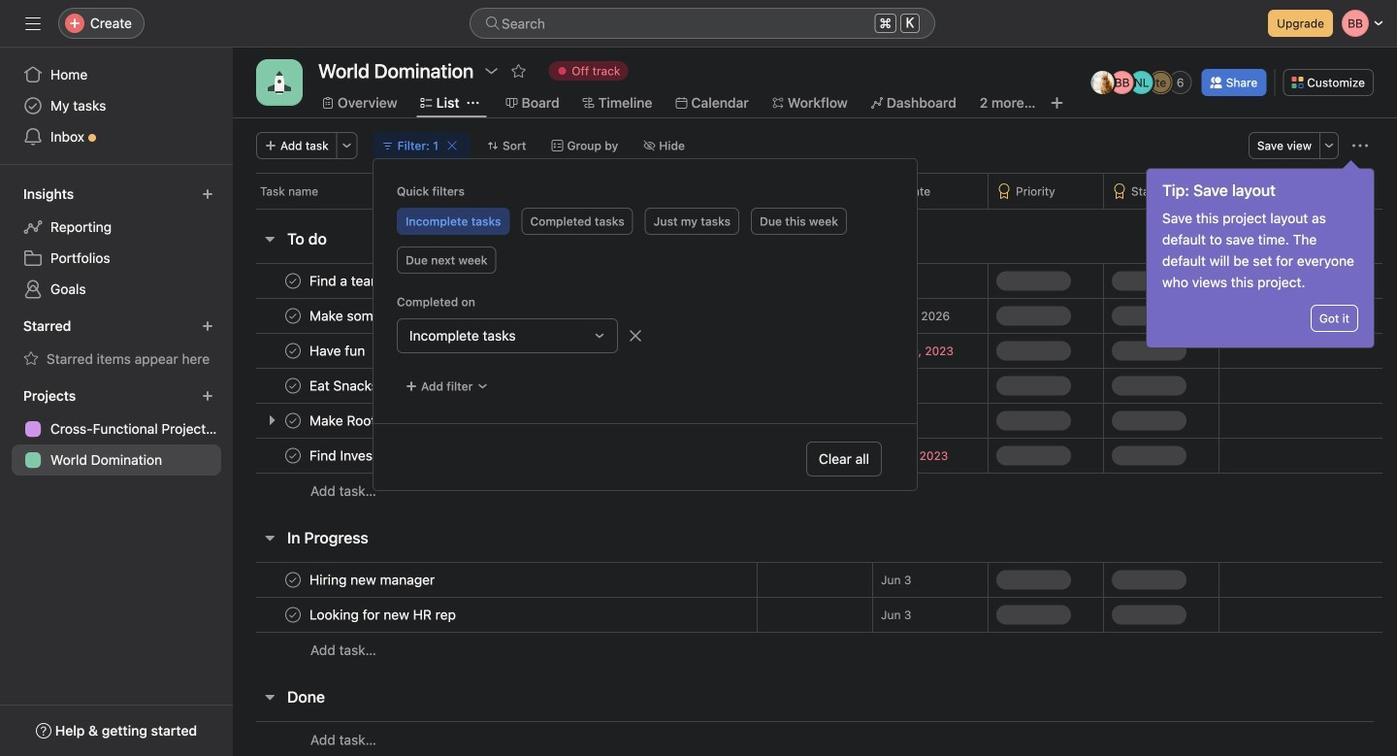Task type: describe. For each thing, give the bounding box(es) containing it.
1 horizontal spatial more actions image
[[1353, 138, 1369, 153]]

mark complete image for the eat snacks cell
[[282, 374, 305, 398]]

mark complete checkbox for make some snacks cell
[[282, 304, 305, 328]]

mark complete image for make some snacks cell
[[282, 304, 305, 328]]

5 mark complete image from the top
[[282, 409, 305, 432]]

task name text field for mark complete checkbox within the the eat snacks cell
[[306, 376, 384, 396]]

mark complete checkbox for the eat snacks cell
[[282, 374, 305, 398]]

show options image
[[484, 63, 499, 79]]

clear image
[[447, 140, 458, 151]]

global element
[[0, 48, 233, 164]]

task name text field for mark complete icon within the find a team cell
[[306, 271, 388, 291]]

new project or portfolio image
[[202, 390, 214, 402]]

mark complete checkbox for find investors cell
[[282, 444, 305, 467]]

task name text field for mark complete option inside the find investors cell
[[306, 446, 403, 465]]

expand subtask list for the task make root beer floats image
[[264, 413, 280, 428]]

task name text field inside make root beer floats cell
[[306, 411, 456, 431]]

1 comment image
[[451, 310, 463, 322]]

make some snacks cell
[[233, 298, 757, 334]]

have fun cell
[[233, 333, 757, 369]]

more section actions image
[[368, 231, 383, 247]]

tab actions image
[[467, 97, 479, 109]]

task name text field for mark complete icon within the make some snacks cell
[[306, 306, 434, 326]]

mark complete checkbox for looking for new hr rep cell
[[282, 603, 305, 627]]

hide sidebar image
[[25, 16, 41, 31]]

mark complete image for find a team cell
[[282, 269, 305, 293]]

find investors cell
[[233, 438, 757, 474]]

remove image
[[628, 328, 644, 344]]

new insights image
[[202, 188, 214, 200]]

0 horizontal spatial more actions image
[[341, 140, 353, 151]]

mark complete image for have fun cell
[[282, 339, 305, 363]]

hiring new manager cell
[[233, 562, 757, 598]]

mark complete checkbox for find a team cell
[[282, 269, 305, 293]]

eat snacks cell
[[233, 368, 757, 404]]

Search tasks, projects, and more text field
[[470, 8, 936, 39]]

make root beer floats cell
[[233, 403, 757, 439]]

task name text field inside looking for new hr rep cell
[[306, 605, 462, 625]]

cell for make some snacks cell
[[757, 298, 874, 334]]



Task type: vqa. For each thing, say whether or not it's contained in the screenshot.
Hide sidebar image
yes



Task type: locate. For each thing, give the bounding box(es) containing it.
mark complete checkbox inside hiring new manager cell
[[282, 568, 305, 592]]

mark complete image inside find investors cell
[[282, 444, 305, 467]]

1 cell from the top
[[757, 263, 874, 299]]

insights element
[[0, 177, 233, 309]]

3 task name text field from the top
[[306, 570, 441, 590]]

4 cell from the top
[[757, 368, 874, 404]]

1 task name text field from the top
[[306, 271, 388, 291]]

mark complete image
[[282, 269, 305, 293], [282, 304, 305, 328], [282, 339, 305, 363], [282, 374, 305, 398], [282, 409, 305, 432], [282, 568, 305, 592]]

None field
[[470, 8, 936, 39]]

task name text field inside find investors cell
[[306, 446, 403, 465]]

mark complete checkbox inside find a team cell
[[282, 269, 305, 293]]

cell for have fun cell
[[757, 333, 874, 369]]

Mark complete checkbox
[[282, 304, 305, 328], [282, 374, 305, 398], [282, 568, 305, 592]]

1 task name text field from the top
[[306, 376, 384, 396]]

cell
[[757, 263, 874, 299], [757, 298, 874, 334], [757, 333, 874, 369], [757, 368, 874, 404]]

task name text field for mark complete checkbox within the hiring new manager cell
[[306, 570, 441, 590]]

task name text field inside hiring new manager cell
[[306, 570, 441, 590]]

1 vertical spatial mark complete image
[[282, 603, 305, 627]]

add tab image
[[1050, 95, 1065, 111]]

3 comments image
[[390, 345, 402, 357]]

mark complete image inside make some snacks cell
[[282, 304, 305, 328]]

4 task name text field from the top
[[306, 411, 456, 431]]

0 vertical spatial mark complete image
[[282, 444, 305, 467]]

mark complete image for task name text field in the looking for new hr rep cell
[[282, 603, 305, 627]]

tooltip
[[1147, 163, 1375, 348]]

Task name text field
[[306, 271, 388, 291], [306, 306, 434, 326], [306, 341, 371, 361], [306, 411, 456, 431], [306, 605, 462, 625]]

collapse task list for this group image
[[262, 231, 278, 247], [262, 689, 278, 705]]

2 mark complete checkbox from the top
[[282, 374, 305, 398]]

mark complete image inside hiring new manager cell
[[282, 568, 305, 592]]

mark complete checkbox for hiring new manager cell
[[282, 568, 305, 592]]

2 collapse task list for this group image from the top
[[262, 689, 278, 705]]

add items to starred image
[[202, 320, 214, 332]]

3 mark complete image from the top
[[282, 339, 305, 363]]

group
[[397, 318, 894, 353]]

1 mark complete image from the top
[[282, 269, 305, 293]]

mark complete checkbox inside find investors cell
[[282, 444, 305, 467]]

3 mark complete checkbox from the top
[[282, 568, 305, 592]]

rocket image
[[268, 71, 291, 94]]

task name text field inside the eat snacks cell
[[306, 376, 384, 396]]

task name text field for mark complete icon in have fun cell
[[306, 341, 371, 361]]

5 mark complete checkbox from the top
[[282, 603, 305, 627]]

mark complete checkbox inside have fun cell
[[282, 339, 305, 363]]

4 mark complete checkbox from the top
[[282, 444, 305, 467]]

Task name text field
[[306, 376, 384, 396], [306, 446, 403, 465], [306, 570, 441, 590]]

mark complete image inside have fun cell
[[282, 339, 305, 363]]

mark complete image inside the eat snacks cell
[[282, 374, 305, 398]]

3 mark complete checkbox from the top
[[282, 409, 305, 432]]

mark complete image
[[282, 444, 305, 467], [282, 603, 305, 627]]

1 vertical spatial collapse task list for this group image
[[262, 689, 278, 705]]

1 vertical spatial mark complete checkbox
[[282, 374, 305, 398]]

2 vertical spatial task name text field
[[306, 570, 441, 590]]

1 mark complete checkbox from the top
[[282, 304, 305, 328]]

mark complete image inside looking for new hr rep cell
[[282, 603, 305, 627]]

0 vertical spatial collapse task list for this group image
[[262, 231, 278, 247]]

header to do tree grid
[[233, 263, 1398, 509]]

2 mark complete checkbox from the top
[[282, 339, 305, 363]]

row
[[233, 173, 1398, 209], [256, 208, 1383, 210], [233, 263, 1398, 299], [233, 298, 1398, 334], [233, 333, 1398, 369], [233, 368, 1398, 404], [233, 403, 1398, 439], [233, 438, 1398, 474], [233, 473, 1398, 509], [233, 562, 1398, 598], [233, 597, 1398, 633], [233, 632, 1398, 668], [233, 721, 1398, 756]]

header in progress tree grid
[[233, 562, 1398, 668]]

2 cell from the top
[[757, 298, 874, 334]]

mark complete checkbox inside make root beer floats cell
[[282, 409, 305, 432]]

mark complete checkbox for have fun cell
[[282, 339, 305, 363]]

1 mark complete checkbox from the top
[[282, 269, 305, 293]]

2 task name text field from the top
[[306, 446, 403, 465]]

more actions image
[[1353, 138, 1369, 153], [341, 140, 353, 151]]

1 vertical spatial task name text field
[[306, 446, 403, 465]]

2 mark complete image from the top
[[282, 304, 305, 328]]

mark complete checkbox inside make some snacks cell
[[282, 304, 305, 328]]

3 task name text field from the top
[[306, 341, 371, 361]]

2 task name text field from the top
[[306, 306, 434, 326]]

find a team cell
[[233, 263, 757, 299]]

2 vertical spatial mark complete checkbox
[[282, 568, 305, 592]]

0 vertical spatial task name text field
[[306, 376, 384, 396]]

mark complete checkbox inside looking for new hr rep cell
[[282, 603, 305, 627]]

5 task name text field from the top
[[306, 605, 462, 625]]

task name text field inside make some snacks cell
[[306, 306, 434, 326]]

task name text field inside find a team cell
[[306, 271, 388, 291]]

projects element
[[0, 379, 233, 480]]

1 collapse task list for this group image from the top
[[262, 231, 278, 247]]

4 mark complete image from the top
[[282, 374, 305, 398]]

mark complete image for task name text box inside the find investors cell
[[282, 444, 305, 467]]

looking for new hr rep cell
[[233, 597, 757, 633]]

Mark complete checkbox
[[282, 269, 305, 293], [282, 339, 305, 363], [282, 409, 305, 432], [282, 444, 305, 467], [282, 603, 305, 627]]

0 vertical spatial mark complete checkbox
[[282, 304, 305, 328]]

collapse task list for this group image
[[262, 530, 278, 546]]

3 cell from the top
[[757, 333, 874, 369]]

mark complete image inside find a team cell
[[282, 269, 305, 293]]

task name text field inside have fun cell
[[306, 341, 371, 361]]

starred element
[[0, 309, 233, 379]]

1 mark complete image from the top
[[282, 444, 305, 467]]

mark complete checkbox inside the eat snacks cell
[[282, 374, 305, 398]]

2 mark complete image from the top
[[282, 603, 305, 627]]

cell for the eat snacks cell
[[757, 368, 874, 404]]

more options image
[[1324, 140, 1336, 151]]

mark complete image for hiring new manager cell
[[282, 568, 305, 592]]

cell for find a team cell
[[757, 263, 874, 299]]

add to starred image
[[511, 63, 526, 79]]

6 mark complete image from the top
[[282, 568, 305, 592]]



